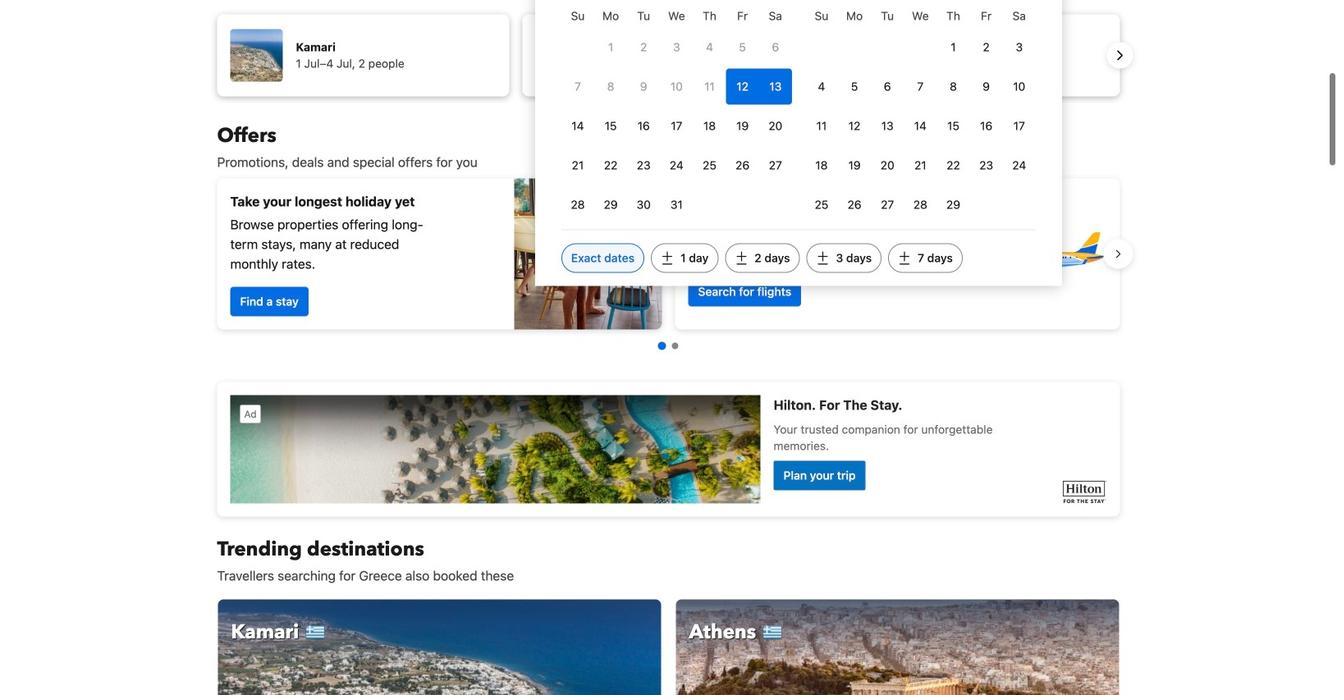 Task type: vqa. For each thing, say whether or not it's contained in the screenshot.
Booking.com Online Hotel Reservations image
no



Task type: describe. For each thing, give the bounding box(es) containing it.
4 January 2024 checkbox
[[693, 29, 726, 65]]

24 January 2024 checkbox
[[660, 147, 693, 183]]

18 February 2024 checkbox
[[805, 147, 838, 183]]

22 February 2024 checkbox
[[937, 147, 970, 183]]

26 February 2024 checkbox
[[838, 187, 871, 223]]

6 February 2024 checkbox
[[871, 69, 904, 105]]

23 January 2024 checkbox
[[627, 147, 660, 183]]

3 February 2024 checkbox
[[1003, 29, 1036, 65]]

13 January 2024 checkbox
[[759, 69, 792, 105]]

1 February 2024 checkbox
[[937, 29, 970, 65]]

19 February 2024 checkbox
[[838, 147, 871, 183]]

21 January 2024 checkbox
[[561, 147, 594, 183]]

25 January 2024 checkbox
[[693, 147, 726, 183]]

7 January 2024 checkbox
[[561, 69, 594, 105]]

27 January 2024 checkbox
[[759, 147, 792, 183]]

15 January 2024 checkbox
[[594, 108, 627, 144]]

8 January 2024 checkbox
[[594, 69, 627, 105]]

10 February 2024 checkbox
[[1003, 69, 1036, 105]]

28 February 2024 checkbox
[[904, 187, 937, 223]]

7 February 2024 checkbox
[[904, 69, 937, 105]]

27 February 2024 checkbox
[[871, 187, 904, 223]]

29 January 2024 checkbox
[[594, 187, 627, 223]]

22 January 2024 checkbox
[[594, 147, 627, 183]]

26 January 2024 checkbox
[[726, 147, 759, 183]]

16 February 2024 checkbox
[[970, 108, 1003, 144]]

30 January 2024 checkbox
[[627, 187, 660, 223]]

2 cell from the left
[[759, 65, 792, 105]]

9 February 2024 checkbox
[[970, 69, 1003, 105]]

20 February 2024 checkbox
[[871, 147, 904, 183]]

29 February 2024 checkbox
[[937, 187, 970, 223]]

19 January 2024 checkbox
[[726, 108, 759, 144]]

2 February 2024 checkbox
[[970, 29, 1003, 65]]

12 February 2024 checkbox
[[838, 108, 871, 144]]

6 January 2024 checkbox
[[759, 29, 792, 65]]

20 January 2024 checkbox
[[759, 108, 792, 144]]



Task type: locate. For each thing, give the bounding box(es) containing it.
0 horizontal spatial grid
[[561, 0, 792, 223]]

5 February 2024 checkbox
[[838, 69, 871, 105]]

2 January 2024 checkbox
[[627, 29, 660, 65]]

14 January 2024 checkbox
[[561, 108, 594, 144]]

8 February 2024 checkbox
[[937, 69, 970, 105]]

18 January 2024 checkbox
[[693, 108, 726, 144]]

fly away to your dream holiday image
[[992, 197, 1107, 312]]

14 February 2024 checkbox
[[904, 108, 937, 144]]

17 February 2024 checkbox
[[1003, 108, 1036, 144]]

5 January 2024 checkbox
[[726, 29, 759, 65]]

progress bar
[[658, 342, 678, 350]]

25 February 2024 checkbox
[[805, 187, 838, 223]]

3 January 2024 checkbox
[[660, 29, 693, 65]]

17 January 2024 checkbox
[[660, 108, 693, 144]]

take your longest holiday yet image
[[514, 179, 662, 330]]

16 January 2024 checkbox
[[627, 108, 660, 144]]

11 February 2024 checkbox
[[805, 108, 838, 144]]

13 February 2024 checkbox
[[871, 108, 904, 144]]

21 February 2024 checkbox
[[904, 147, 937, 183]]

1 January 2024 checkbox
[[594, 29, 627, 65]]

cell up 20 january 2024 option
[[759, 65, 792, 105]]

31 January 2024 checkbox
[[660, 187, 693, 223]]

1 cell from the left
[[726, 65, 759, 105]]

1 vertical spatial region
[[204, 172, 1133, 336]]

2 region from the top
[[204, 172, 1133, 336]]

cell up 19 january 2024 option
[[726, 65, 759, 105]]

28 January 2024 checkbox
[[561, 187, 594, 223]]

10 January 2024 checkbox
[[660, 69, 693, 105]]

9 January 2024 checkbox
[[627, 69, 660, 105]]

4 February 2024 checkbox
[[805, 69, 838, 105]]

2 grid from the left
[[805, 0, 1036, 223]]

1 horizontal spatial grid
[[805, 0, 1036, 223]]

24 February 2024 checkbox
[[1003, 147, 1036, 183]]

1 grid from the left
[[561, 0, 792, 223]]

cell
[[726, 65, 759, 105], [759, 65, 792, 105]]

region
[[204, 8, 1133, 103], [204, 172, 1133, 336]]

12 January 2024 checkbox
[[726, 69, 759, 105]]

main content
[[204, 123, 1133, 695]]

next image
[[1110, 46, 1130, 65]]

11 January 2024 checkbox
[[693, 69, 726, 105]]

15 February 2024 checkbox
[[937, 108, 970, 144]]

0 vertical spatial region
[[204, 8, 1133, 103]]

grid
[[561, 0, 792, 223], [805, 0, 1036, 223]]

1 region from the top
[[204, 8, 1133, 103]]

advertisement element
[[217, 382, 1120, 517]]

23 February 2024 checkbox
[[970, 147, 1003, 183]]



